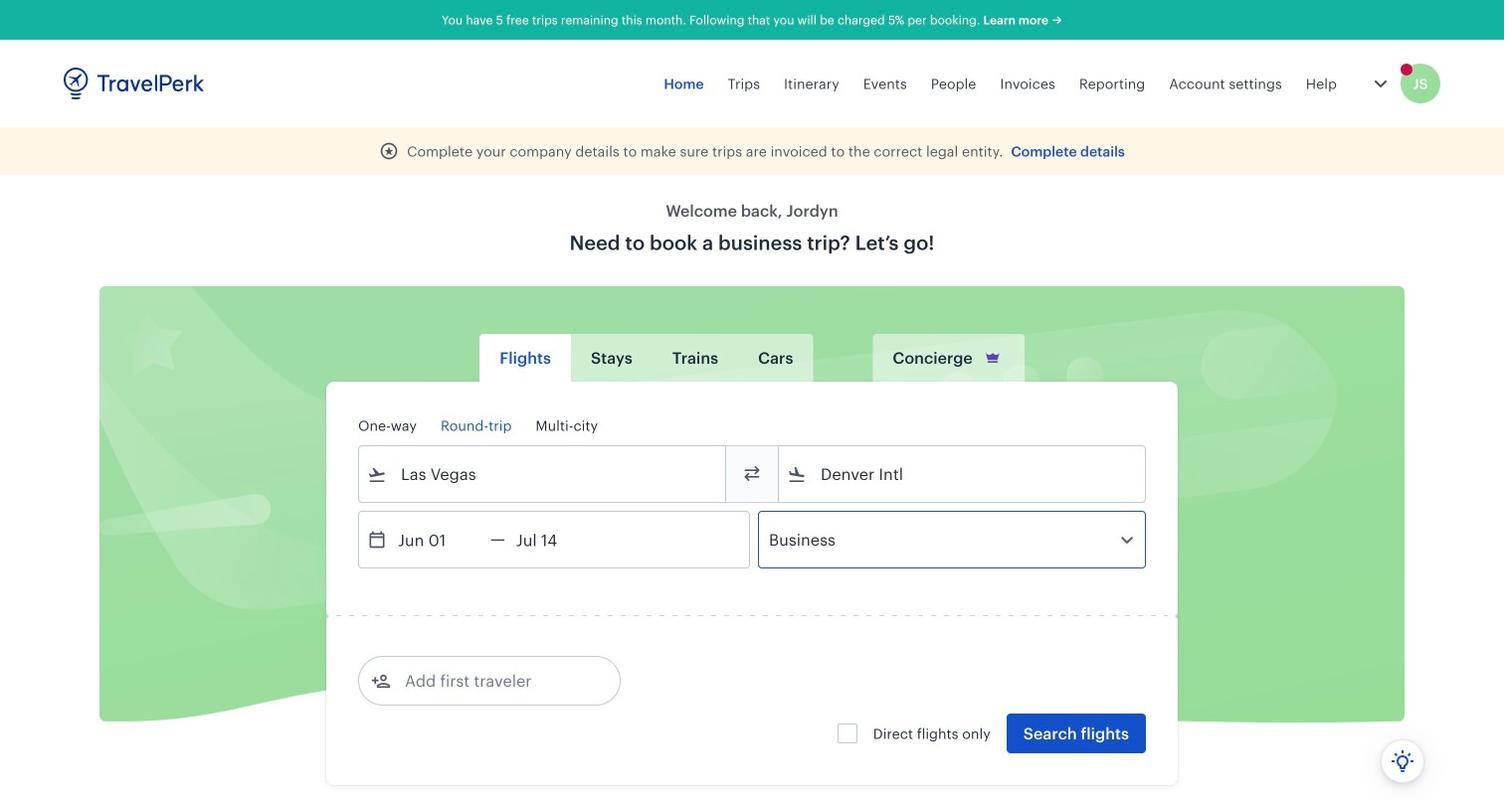 Task type: locate. For each thing, give the bounding box(es) containing it.
From search field
[[387, 459, 699, 490]]



Task type: describe. For each thing, give the bounding box(es) containing it.
Add first traveler search field
[[391, 666, 598, 697]]

To search field
[[807, 459, 1119, 490]]

Return text field
[[505, 512, 609, 568]]

Depart text field
[[387, 512, 490, 568]]



